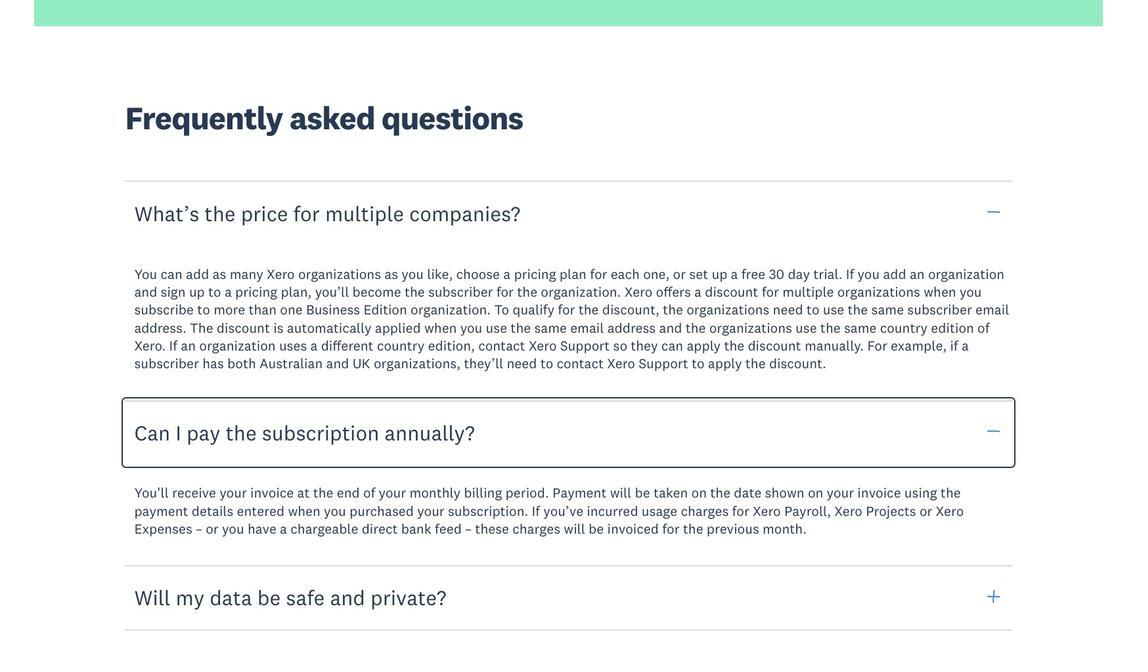 Task type: vqa. For each thing, say whether or not it's contained in the screenshot.
left be
yes



Task type: describe. For each thing, give the bounding box(es) containing it.
day
[[788, 265, 810, 283]]

0 vertical spatial support
[[561, 337, 610, 355]]

safe
[[286, 585, 325, 612]]

1 horizontal spatial use
[[796, 319, 818, 337]]

chargeable
[[291, 521, 359, 538]]

2 horizontal spatial subscriber
[[908, 301, 973, 319]]

1 horizontal spatial be
[[589, 521, 604, 538]]

multiple inside you can add as many xero organizations as you like, choose a pricing plan for each one, or set up a free 30 day trial. if you add an organization and sign up to a pricing plan, you'll become the subscriber for the organization.    xero offers a discount for multiple organizations when you subscribe to more than one business edition organization. to qualify for the discount, the organizations need to use the same subscriber email address.    the discount is automatically applied when you use the same email address and the organizations use the same country edition of xero. if an organization uses a different country edition, contact xero support so they can apply the discount manually. for example, if a subscriber has both australian and uk organizations, they'll need to contact xero support to apply the discount.
[[783, 283, 835, 301]]

the
[[190, 319, 213, 337]]

0 vertical spatial contact
[[479, 337, 526, 355]]

incurred
[[587, 503, 639, 520]]

can i pay the subscription annually? button
[[125, 400, 1013, 466]]

period.
[[506, 485, 549, 502]]

discount,
[[603, 301, 660, 319]]

1 horizontal spatial organization
[[929, 265, 1005, 283]]

30
[[769, 265, 785, 283]]

your up payroll,
[[827, 485, 855, 502]]

0 vertical spatial an
[[910, 265, 925, 283]]

taken
[[654, 485, 688, 502]]

have
[[248, 521, 277, 538]]

discount.
[[770, 355, 827, 373]]

many
[[230, 265, 263, 283]]

0 vertical spatial need
[[773, 301, 804, 319]]

0 horizontal spatial organization.
[[411, 301, 491, 319]]

1 add from the left
[[186, 265, 209, 283]]

has
[[203, 355, 224, 373]]

discount down more
[[217, 319, 270, 337]]

when inside you'll receive your invoice at the end of your monthly billing period. payment will be taken on the date shown on your invoice using the payment details entered when you purchased your subscription.    if you've incurred usage charges for xero payroll, xero projects or xero expenses – or you have a chargeable direct bank feed – these charges will be invoiced for the previous month.
[[288, 503, 321, 520]]

what's the price for multiple companies? button
[[125, 181, 1013, 247]]

1 invoice from the left
[[250, 485, 294, 502]]

2 add from the left
[[884, 265, 907, 283]]

1 horizontal spatial subscriber
[[429, 283, 493, 301]]

what's
[[134, 201, 199, 227]]

can
[[134, 420, 170, 446]]

feed
[[435, 521, 462, 538]]

free
[[742, 265, 766, 283]]

a right choose
[[504, 265, 511, 283]]

0 horizontal spatial email
[[571, 319, 604, 337]]

2 – from the left
[[465, 521, 472, 538]]

1 vertical spatial an
[[181, 337, 196, 355]]

sign
[[161, 283, 186, 301]]

0 vertical spatial apply
[[687, 337, 721, 355]]

you'll
[[315, 283, 349, 301]]

xero up month.
[[753, 503, 781, 520]]

each
[[611, 265, 640, 283]]

you left like, on the top left of the page
[[402, 265, 424, 283]]

expenses
[[134, 521, 192, 538]]

you'll
[[134, 485, 169, 502]]

you up chargeable
[[324, 503, 346, 520]]

address
[[608, 319, 656, 337]]

be inside will my data be safe and private? dropdown button
[[257, 585, 281, 612]]

manually.
[[805, 337, 865, 355]]

my
[[176, 585, 205, 612]]

date
[[734, 485, 762, 502]]

1 vertical spatial apply
[[709, 355, 743, 373]]

automatically
[[287, 319, 372, 337]]

the inside what's the price for multiple companies? dropdown button
[[205, 201, 236, 227]]

for
[[868, 337, 888, 355]]

one
[[280, 301, 303, 319]]

1 – from the left
[[196, 521, 202, 538]]

will my data be safe and private? button
[[125, 566, 1013, 632]]

offers
[[656, 283, 691, 301]]

for inside dropdown button
[[294, 201, 320, 227]]

1 horizontal spatial country
[[881, 319, 928, 337]]

of inside you'll receive your invoice at the end of your monthly billing period. payment will be taken on the date shown on your invoice using the payment details entered when you purchased your subscription.    if you've incurred usage charges for xero payroll, xero projects or xero expenses – or you have a chargeable direct bank feed – these charges will be invoiced for the previous month.
[[363, 485, 376, 502]]

0 vertical spatial up
[[712, 265, 728, 283]]

at
[[297, 485, 310, 502]]

the inside can i pay the subscription annually? dropdown button
[[226, 420, 257, 446]]

0 horizontal spatial or
[[206, 521, 219, 538]]

a right if
[[962, 337, 969, 355]]

organizations,
[[374, 355, 461, 373]]

your up details
[[220, 485, 247, 502]]

they
[[631, 337, 658, 355]]

so
[[614, 337, 628, 355]]

asked
[[290, 98, 375, 138]]

previous
[[707, 521, 760, 538]]

a up more
[[225, 283, 232, 301]]

shown
[[766, 485, 805, 502]]

projects
[[866, 503, 917, 520]]

1 vertical spatial when
[[425, 319, 457, 337]]

1 as from the left
[[213, 265, 226, 283]]

billing
[[464, 485, 502, 502]]

australian
[[260, 355, 323, 373]]

become
[[353, 283, 401, 301]]

and inside dropdown button
[[330, 585, 365, 612]]

receive
[[172, 485, 216, 502]]

using
[[905, 485, 938, 502]]

1 horizontal spatial contact
[[557, 355, 604, 373]]

than
[[249, 301, 277, 319]]

for down date
[[733, 503, 750, 520]]

entered
[[237, 503, 285, 520]]

like,
[[427, 265, 453, 283]]

one,
[[644, 265, 670, 283]]

1 horizontal spatial pricing
[[514, 265, 557, 283]]

payment
[[553, 485, 607, 502]]

to
[[495, 301, 509, 319]]

you up edition
[[960, 283, 982, 301]]

if inside you'll receive your invoice at the end of your monthly billing period. payment will be taken on the date shown on your invoice using the payment details entered when you purchased your subscription.    if you've incurred usage charges for xero payroll, xero projects or xero expenses – or you have a chargeable direct bank feed – these charges will be invoiced for the previous month.
[[532, 503, 540, 520]]

annually?
[[385, 420, 475, 446]]

plan,
[[281, 283, 312, 301]]

i
[[176, 420, 181, 446]]

0 vertical spatial be
[[635, 485, 651, 502]]

1 vertical spatial pricing
[[235, 283, 278, 301]]

subscription.
[[448, 503, 529, 520]]

you down details
[[222, 521, 244, 538]]

0 horizontal spatial can
[[161, 265, 183, 283]]

2 invoice from the left
[[858, 485, 902, 502]]

frequently
[[125, 98, 283, 138]]

1 vertical spatial can
[[662, 337, 684, 355]]

xero up the plan,
[[267, 265, 295, 283]]

1 vertical spatial organization
[[199, 337, 276, 355]]

companies?
[[410, 201, 521, 227]]

usage
[[642, 503, 678, 520]]

2 horizontal spatial use
[[823, 301, 845, 319]]

edition
[[364, 301, 407, 319]]

for down usage
[[663, 521, 680, 538]]

0 horizontal spatial country
[[377, 337, 425, 355]]

xero down using
[[936, 503, 964, 520]]

xero down qualify
[[529, 337, 557, 355]]

they'll
[[464, 355, 504, 373]]

price
[[241, 201, 288, 227]]

if
[[951, 337, 959, 355]]

monthly
[[410, 485, 461, 502]]



Task type: locate. For each thing, give the bounding box(es) containing it.
email
[[976, 301, 1010, 319], [571, 319, 604, 337]]

0 vertical spatial organization
[[929, 265, 1005, 283]]

organization up "both"
[[199, 337, 276, 355]]

discount
[[705, 283, 759, 301], [217, 319, 270, 337], [748, 337, 802, 355]]

more
[[214, 301, 245, 319]]

0 vertical spatial will
[[610, 485, 632, 502]]

0 horizontal spatial of
[[363, 485, 376, 502]]

organization up edition
[[929, 265, 1005, 283]]

a inside you'll receive your invoice at the end of your monthly billing period. payment will be taken on the date shown on your invoice using the payment details entered when you purchased your subscription.    if you've incurred usage charges for xero payroll, xero projects or xero expenses – or you have a chargeable direct bank feed – these charges will be invoiced for the previous month.
[[280, 521, 287, 538]]

1 vertical spatial multiple
[[783, 283, 835, 301]]

2 as from the left
[[385, 265, 398, 283]]

0 vertical spatial multiple
[[325, 201, 404, 227]]

0 horizontal spatial use
[[486, 319, 508, 337]]

add
[[186, 265, 209, 283], [884, 265, 907, 283]]

2 horizontal spatial when
[[924, 283, 957, 301]]

your up purchased
[[379, 485, 406, 502]]

1 horizontal spatial as
[[385, 265, 398, 283]]

1 horizontal spatial organization.
[[541, 283, 622, 301]]

you
[[134, 265, 157, 283]]

1 horizontal spatial support
[[639, 355, 689, 373]]

if right trial.
[[846, 265, 855, 283]]

1 vertical spatial up
[[189, 283, 205, 301]]

of right end at the left bottom of the page
[[363, 485, 376, 502]]

1 vertical spatial contact
[[557, 355, 604, 373]]

when up edition
[[924, 283, 957, 301]]

on
[[692, 485, 707, 502], [808, 485, 824, 502]]

organizations
[[298, 265, 381, 283], [838, 283, 921, 301], [687, 301, 770, 319], [710, 319, 793, 337]]

or up "offers" at the right
[[674, 265, 686, 283]]

invoice up "entered"
[[250, 485, 294, 502]]

you right trial.
[[858, 265, 880, 283]]

1 horizontal spatial –
[[465, 521, 472, 538]]

you'll receive your invoice at the end of your monthly billing period. payment will be taken on the date shown on your invoice using the payment details entered when you purchased your subscription.    if you've incurred usage charges for xero payroll, xero projects or xero expenses – or you have a chargeable direct bank feed – these charges will be invoiced for the previous month.
[[134, 485, 964, 538]]

for right price in the top of the page
[[294, 201, 320, 227]]

will up the "incurred"
[[610, 485, 632, 502]]

if down period.
[[532, 503, 540, 520]]

1 horizontal spatial can
[[662, 337, 684, 355]]

subscriber down the xero.
[[134, 355, 199, 373]]

of inside you can add as many xero organizations as you like, choose a pricing plan for each one, or set up a free 30 day trial. if you add an organization and sign up to a pricing plan, you'll become the subscriber for the organization.    xero offers a discount for multiple organizations when you subscribe to more than one business edition organization. to qualify for the discount, the organizations need to use the same subscriber email address.    the discount is automatically applied when you use the same email address and the organizations use the same country edition of xero. if an organization uses a different country edition, contact xero support so they can apply the discount manually. for example, if a subscriber has both australian and uk organizations, they'll need to contact xero support to apply the discount.
[[978, 319, 990, 337]]

up right the sign
[[189, 283, 205, 301]]

0 horizontal spatial as
[[213, 265, 226, 283]]

discount up discount.
[[748, 337, 802, 355]]

0 vertical spatial if
[[846, 265, 855, 283]]

xero
[[267, 265, 295, 283], [625, 283, 653, 301], [529, 337, 557, 355], [608, 355, 636, 373], [753, 503, 781, 520], [835, 503, 863, 520], [936, 503, 964, 520]]

2 horizontal spatial or
[[920, 503, 933, 520]]

1 horizontal spatial will
[[610, 485, 632, 502]]

plan
[[560, 265, 587, 283]]

an
[[910, 265, 925, 283], [181, 337, 196, 355]]

xero right payroll,
[[835, 503, 863, 520]]

as up become
[[385, 265, 398, 283]]

1 horizontal spatial of
[[978, 319, 990, 337]]

1 horizontal spatial up
[[712, 265, 728, 283]]

pricing up qualify
[[514, 265, 557, 283]]

0 horizontal spatial be
[[257, 585, 281, 612]]

–
[[196, 521, 202, 538], [465, 521, 472, 538]]

subscription
[[262, 420, 380, 446]]

can i pay the subscription annually?
[[134, 420, 475, 446]]

you can add as many xero organizations as you like, choose a pricing plan for each one, or set up a free 30 day trial. if you add an organization and sign up to a pricing plan, you'll become the subscriber for the organization.    xero offers a discount for multiple organizations when you subscribe to more than one business edition organization. to qualify for the discount, the organizations need to use the same subscriber email address.    the discount is automatically applied when you use the same email address and the organizations use the same country edition of xero. if an organization uses a different country edition, contact xero support so they can apply the discount manually. for example, if a subscriber has both australian and uk organizations, they'll need to contact xero support to apply the discount.
[[134, 265, 1010, 373]]

set
[[690, 265, 709, 283]]

a left free
[[731, 265, 739, 283]]

to
[[208, 283, 221, 301], [197, 301, 210, 319], [807, 301, 820, 319], [541, 355, 554, 373], [692, 355, 705, 373]]

pricing
[[514, 265, 557, 283], [235, 283, 278, 301]]

need right they'll
[[507, 355, 537, 373]]

be down the "incurred"
[[589, 521, 604, 538]]

0 horizontal spatial –
[[196, 521, 202, 538]]

these
[[475, 521, 509, 538]]

2 vertical spatial when
[[288, 503, 321, 520]]

up
[[712, 265, 728, 283], [189, 283, 205, 301]]

0 horizontal spatial organization
[[199, 337, 276, 355]]

1 horizontal spatial on
[[808, 485, 824, 502]]

0 vertical spatial when
[[924, 283, 957, 301]]

0 horizontal spatial an
[[181, 337, 196, 355]]

on right taken
[[692, 485, 707, 502]]

be up usage
[[635, 485, 651, 502]]

1 vertical spatial be
[[589, 521, 604, 538]]

– right feed
[[465, 521, 472, 538]]

subscriber
[[429, 283, 493, 301], [908, 301, 973, 319], [134, 355, 199, 373]]

0 horizontal spatial add
[[186, 265, 209, 283]]

apply
[[687, 337, 721, 355], [709, 355, 743, 373]]

1 vertical spatial will
[[564, 521, 586, 538]]

you've
[[544, 503, 584, 520]]

uk
[[353, 355, 371, 373]]

what's the price for multiple companies?
[[134, 201, 521, 227]]

charges down you've
[[513, 521, 561, 538]]

1 vertical spatial need
[[507, 355, 537, 373]]

1 horizontal spatial charges
[[681, 503, 729, 520]]

1 horizontal spatial email
[[976, 301, 1010, 319]]

or inside you can add as many xero organizations as you like, choose a pricing plan for each one, or set up a free 30 day trial. if you add an organization and sign up to a pricing plan, you'll become the subscriber for the organization.    xero offers a discount for multiple organizations when you subscribe to more than one business edition organization. to qualify for the discount, the organizations need to use the same subscriber email address.    the discount is automatically applied when you use the same email address and the organizations use the same country edition of xero. if an organization uses a different country edition, contact xero support so they can apply the discount manually. for example, if a subscriber has both australian and uk organizations, they'll need to contact xero support to apply the discount.
[[674, 265, 686, 283]]

for
[[294, 201, 320, 227], [590, 265, 608, 283], [497, 283, 514, 301], [762, 283, 780, 301], [558, 301, 576, 319], [733, 503, 750, 520], [663, 521, 680, 538]]

0 horizontal spatial charges
[[513, 521, 561, 538]]

0 horizontal spatial when
[[288, 503, 321, 520]]

0 vertical spatial pricing
[[514, 265, 557, 283]]

you
[[402, 265, 424, 283], [858, 265, 880, 283], [960, 283, 982, 301], [461, 319, 483, 337], [324, 503, 346, 520], [222, 521, 244, 538]]

1 horizontal spatial when
[[425, 319, 457, 337]]

support left so
[[561, 337, 610, 355]]

xero.
[[134, 337, 166, 355]]

0 vertical spatial of
[[978, 319, 990, 337]]

organization.
[[541, 283, 622, 301], [411, 301, 491, 319]]

on up payroll,
[[808, 485, 824, 502]]

edition
[[932, 319, 975, 337]]

1 horizontal spatial if
[[532, 503, 540, 520]]

0 horizontal spatial invoice
[[250, 485, 294, 502]]

0 horizontal spatial contact
[[479, 337, 526, 355]]

need down day
[[773, 301, 804, 319]]

1 horizontal spatial need
[[773, 301, 804, 319]]

up right set
[[712, 265, 728, 283]]

as left many
[[213, 265, 226, 283]]

2 on from the left
[[808, 485, 824, 502]]

invoice up projects
[[858, 485, 902, 502]]

can up the sign
[[161, 265, 183, 283]]

subscriber up edition
[[908, 301, 973, 319]]

subscriber down choose
[[429, 283, 493, 301]]

1 on from the left
[[692, 485, 707, 502]]

charges up previous
[[681, 503, 729, 520]]

need
[[773, 301, 804, 319], [507, 355, 537, 373]]

or down using
[[920, 503, 933, 520]]

business
[[306, 301, 360, 319]]

data
[[210, 585, 252, 612]]

2 vertical spatial be
[[257, 585, 281, 612]]

different
[[321, 337, 374, 355]]

questions
[[382, 98, 524, 138]]

charges
[[681, 503, 729, 520], [513, 521, 561, 538]]

2 horizontal spatial be
[[635, 485, 651, 502]]

can i pay the subscription annually? element
[[114, 466, 1025, 567]]

payment
[[134, 503, 188, 520]]

when up the edition,
[[425, 319, 457, 337]]

bank
[[401, 521, 432, 538]]

of right edition
[[978, 319, 990, 337]]

1 vertical spatial if
[[169, 337, 178, 355]]

organization
[[929, 265, 1005, 283], [199, 337, 276, 355]]

xero up discount,
[[625, 283, 653, 301]]

both
[[227, 355, 256, 373]]

– down details
[[196, 521, 202, 538]]

trial.
[[814, 265, 843, 283]]

0 vertical spatial can
[[161, 265, 183, 283]]

1 horizontal spatial invoice
[[858, 485, 902, 502]]

when
[[924, 283, 957, 301], [425, 319, 457, 337], [288, 503, 321, 520]]

1 vertical spatial support
[[639, 355, 689, 373]]

you up the edition,
[[461, 319, 483, 337]]

2 vertical spatial if
[[532, 503, 540, 520]]

support down they
[[639, 355, 689, 373]]

the
[[205, 201, 236, 227], [405, 283, 425, 301], [517, 283, 538, 301], [579, 301, 599, 319], [663, 301, 684, 319], [848, 301, 869, 319], [511, 319, 531, 337], [686, 319, 706, 337], [821, 319, 841, 337], [725, 337, 745, 355], [746, 355, 766, 373], [226, 420, 257, 446], [313, 485, 334, 502], [711, 485, 731, 502], [941, 485, 961, 502], [683, 521, 704, 538]]

for down 30
[[762, 283, 780, 301]]

and down "you" at the top left
[[134, 283, 157, 301]]

a down set
[[695, 283, 702, 301]]

discount down free
[[705, 283, 759, 301]]

be left safe
[[257, 585, 281, 612]]

and down 'different' in the bottom left of the page
[[326, 355, 349, 373]]

for right plan
[[590, 265, 608, 283]]

direct
[[362, 521, 398, 538]]

is
[[274, 319, 284, 337]]

can right they
[[662, 337, 684, 355]]

0 horizontal spatial need
[[507, 355, 537, 373]]

a right 'have'
[[280, 521, 287, 538]]

1 horizontal spatial or
[[674, 265, 686, 283]]

subscribe
[[134, 301, 194, 319]]

or down details
[[206, 521, 219, 538]]

choose
[[457, 265, 500, 283]]

and
[[134, 283, 157, 301], [660, 319, 683, 337], [326, 355, 349, 373], [330, 585, 365, 612]]

edition,
[[428, 337, 475, 355]]

payroll,
[[785, 503, 832, 520]]

multiple inside what's the price for multiple companies? dropdown button
[[325, 201, 404, 227]]

purchased
[[350, 503, 414, 520]]

frequently asked questions
[[125, 98, 524, 138]]

pay
[[187, 420, 220, 446]]

1 horizontal spatial multiple
[[783, 283, 835, 301]]

0 horizontal spatial will
[[564, 521, 586, 538]]

country down applied on the left of page
[[377, 337, 425, 355]]

contact
[[479, 337, 526, 355], [557, 355, 604, 373]]

end
[[337, 485, 360, 502]]

qualify
[[513, 301, 555, 319]]

xero down so
[[608, 355, 636, 373]]

pricing up than
[[235, 283, 278, 301]]

organization. down plan
[[541, 283, 622, 301]]

and down "offers" at the right
[[660, 319, 683, 337]]

0 horizontal spatial pricing
[[235, 283, 278, 301]]

applied
[[375, 319, 421, 337]]

support
[[561, 337, 610, 355], [639, 355, 689, 373]]

1 horizontal spatial add
[[884, 265, 907, 283]]

0 horizontal spatial up
[[189, 283, 205, 301]]

0 horizontal spatial on
[[692, 485, 707, 502]]

example,
[[891, 337, 947, 355]]

for up to at the left
[[497, 283, 514, 301]]

0 horizontal spatial subscriber
[[134, 355, 199, 373]]

will down you've
[[564, 521, 586, 538]]

details
[[192, 503, 234, 520]]

multiple
[[325, 201, 404, 227], [783, 283, 835, 301]]

0 horizontal spatial multiple
[[325, 201, 404, 227]]

if down address.
[[169, 337, 178, 355]]

0 horizontal spatial if
[[169, 337, 178, 355]]

as
[[213, 265, 226, 283], [385, 265, 398, 283]]

1 vertical spatial of
[[363, 485, 376, 502]]

invoiced
[[608, 521, 659, 538]]

2 horizontal spatial if
[[846, 265, 855, 283]]

for right qualify
[[558, 301, 576, 319]]

of
[[978, 319, 990, 337], [363, 485, 376, 502]]

1 horizontal spatial an
[[910, 265, 925, 283]]

if
[[846, 265, 855, 283], [169, 337, 178, 355], [532, 503, 540, 520]]

organization. up the edition,
[[411, 301, 491, 319]]

country
[[881, 319, 928, 337], [377, 337, 425, 355]]

a right 'uses'
[[311, 337, 318, 355]]

what's the price for multiple companies? element
[[114, 247, 1025, 402]]

0 horizontal spatial support
[[561, 337, 610, 355]]

will my data be safe and private?
[[134, 585, 447, 612]]

country up example,
[[881, 319, 928, 337]]

will
[[134, 585, 171, 612]]

your down monthly
[[418, 503, 445, 520]]

and right safe
[[330, 585, 365, 612]]

when down at
[[288, 503, 321, 520]]



